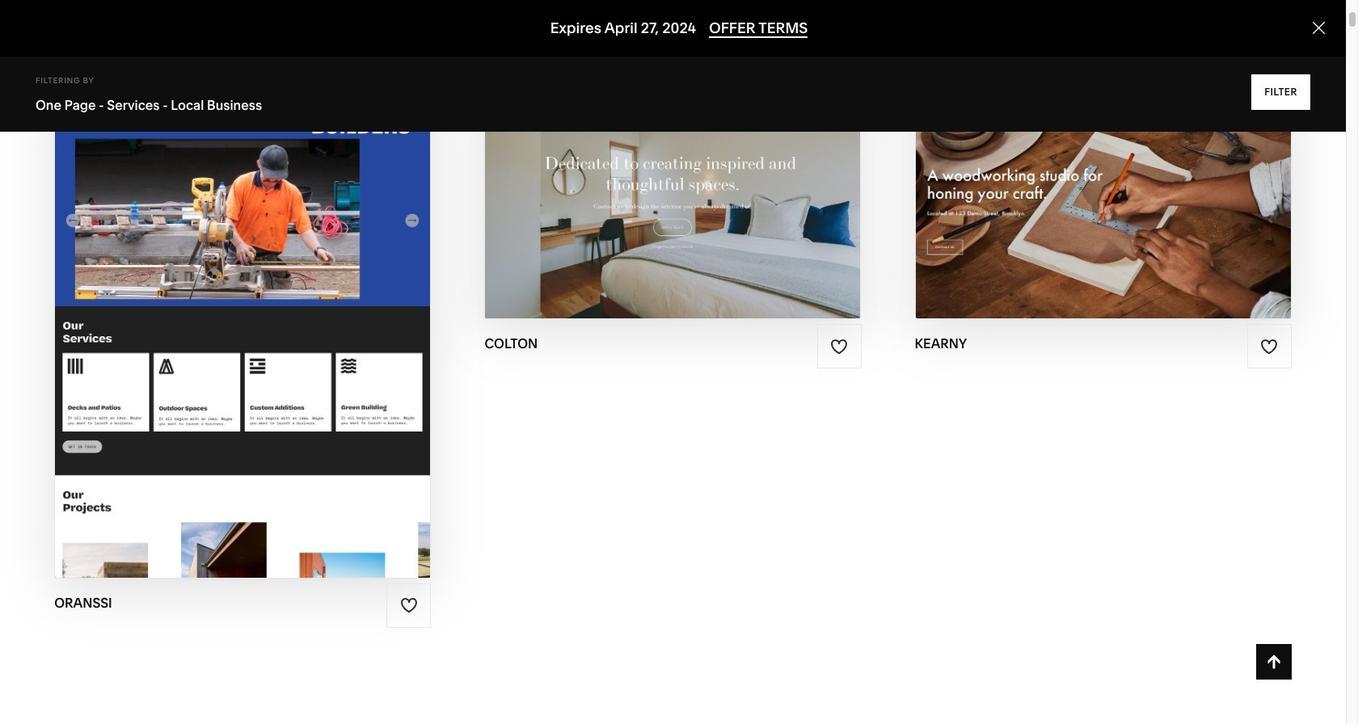Task type: vqa. For each thing, say whether or not it's contained in the screenshot.
the bottommost Squarespace
no



Task type: describe. For each thing, give the bounding box(es) containing it.
colton image
[[485, 77, 861, 319]]

kearny image
[[916, 77, 1291, 319]]

back to top image
[[1265, 653, 1283, 671]]



Task type: locate. For each thing, give the bounding box(es) containing it.
oranssi image
[[55, 77, 430, 578]]

add oranssi to your favorites list image
[[400, 597, 418, 615]]

add colton to your favorites list image
[[830, 338, 848, 356]]



